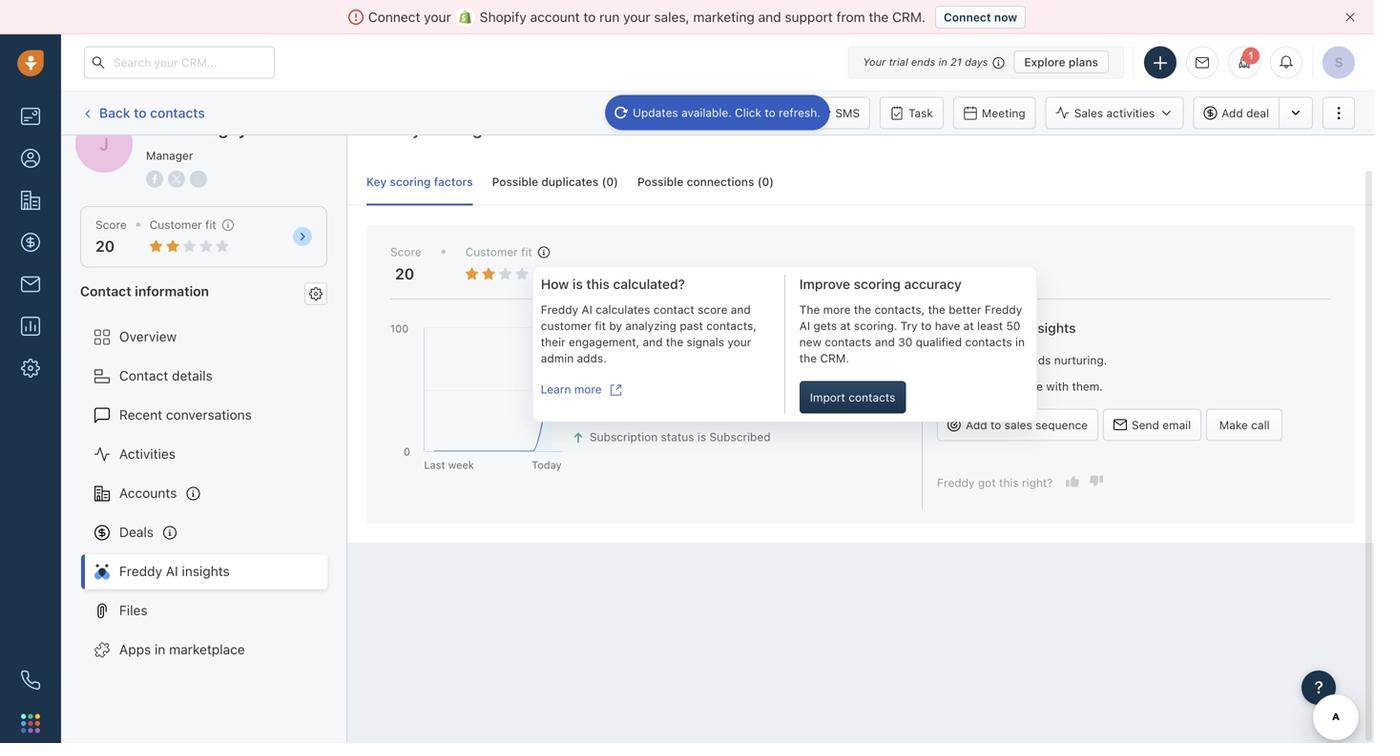 Task type: describe. For each thing, give the bounding box(es) containing it.
21
[[951, 56, 962, 68]]

meeting button
[[953, 97, 1036, 129]]

1 horizontal spatial this
[[693, 320, 716, 336]]

call
[[1251, 418, 1270, 432]]

run
[[599, 9, 620, 25]]

1 vertical spatial factors
[[598, 320, 643, 336]]

send email button
[[1103, 409, 1202, 441]]

2 at from the left
[[964, 319, 974, 333]]

import contacts
[[810, 391, 896, 404]]

updates available. click to refresh. link
[[605, 95, 830, 130]]

freddy inside the freddy ai calculates contact score and customer fit by analyzing past contacts, their engagement, and the signals your admin adds.
[[541, 303, 578, 316]]

(0) for possible duplicates (0)
[[602, 175, 618, 189]]

sms for sms subscription status is subscribed
[[590, 382, 614, 396]]

files
[[119, 603, 148, 618]]

try
[[901, 319, 918, 333]]

key scoring factors
[[366, 175, 473, 189]]

freddy inside "the more the contacts, the better freddy ai gets at scoring. try to have at least 50 new contacts and 30 qualified contacts in the crm."
[[985, 303, 1022, 316]]

1 horizontal spatial insights
[[446, 118, 507, 139]]

add for add to sales sequence
[[966, 418, 987, 432]]

last week
[[424, 459, 474, 471]]

ai up key scoring factors link at top
[[426, 118, 442, 139]]

sales activities
[[1074, 106, 1155, 120]]

ai inside the freddy ai calculates contact score and customer fit by analyzing past contacts, their engagement, and the signals your admin adds.
[[582, 303, 592, 316]]

possible duplicates (0) link
[[492, 158, 618, 206]]

is down sms subscription status is subscribed at the bottom
[[698, 430, 706, 444]]

the up scoring.
[[854, 303, 871, 316]]

20 button
[[95, 237, 115, 255]]

activities
[[1107, 106, 1155, 120]]

right?
[[1022, 476, 1053, 490]]

have
[[935, 319, 960, 333]]

add deal button
[[1193, 97, 1279, 129]]

1 vertical spatial insights
[[1027, 320, 1076, 336]]

import
[[810, 391, 845, 404]]

phone element
[[11, 661, 50, 700]]

how
[[541, 276, 569, 292]]

1 at from the left
[[840, 319, 851, 333]]

freddy left got
[[937, 476, 975, 490]]

1 vertical spatial status
[[661, 430, 694, 444]]

possible for possible duplicates (0)
[[492, 175, 538, 189]]

100
[[390, 322, 409, 335]]

send email image
[[1196, 57, 1209, 69]]

key for key scoring factors
[[366, 175, 387, 189]]

0 horizontal spatial 20
[[95, 237, 115, 255]]

2 vertical spatial in
[[155, 642, 165, 658]]

import contacts button
[[800, 381, 906, 414]]

account
[[530, 9, 580, 25]]

contact information
[[80, 283, 209, 299]]

call link
[[706, 97, 765, 129]]

learn more
[[541, 383, 602, 396]]

got
[[978, 476, 996, 490]]

behind
[[646, 320, 689, 336]]

explore plans
[[1024, 55, 1098, 69]]

task
[[909, 106, 933, 120]]

contact
[[653, 303, 694, 316]]

subscription status is subscribed
[[590, 430, 771, 444]]

contacts down gets
[[825, 335, 872, 349]]

qualified
[[916, 335, 962, 349]]

customer
[[541, 319, 592, 333]]

back
[[99, 105, 130, 121]]

sms button
[[807, 97, 870, 129]]

back to contacts link
[[80, 98, 206, 128]]

trial
[[889, 56, 908, 68]]

1 horizontal spatial crm.
[[892, 9, 926, 25]]

john gargoyle needs nurturing.
[[937, 354, 1107, 367]]

the right from
[[869, 9, 889, 25]]

add to sales sequence button
[[937, 409, 1098, 441]]

possible for possible connections (0)
[[637, 175, 684, 189]]

your inside the freddy ai calculates contact score and customer fit by analyzing past contacts, their engagement, and the signals your admin adds.
[[728, 335, 751, 349]]

this for freddy
[[999, 476, 1019, 490]]

nurturing.
[[1054, 354, 1107, 367]]

0 horizontal spatial your
[[424, 9, 451, 25]]

connect for connect now
[[944, 10, 991, 24]]

week
[[448, 459, 474, 471]]

0 horizontal spatial score
[[95, 218, 127, 231]]

recent conversations
[[119, 407, 252, 423]]

0 horizontal spatial fit
[[205, 218, 216, 231]]

sms subscription status is subscribed
[[590, 382, 797, 396]]

calculates
[[596, 303, 650, 316]]

0 vertical spatial freddy ai insights
[[366, 118, 507, 139]]

ai right least at the right
[[1010, 320, 1023, 336]]

0 horizontal spatial score 20
[[95, 218, 127, 255]]

the down the new at right
[[800, 352, 817, 365]]

fit inside the freddy ai calculates contact score and customer fit by analyzing past contacts, their engagement, and the signals your admin adds.
[[595, 319, 606, 333]]

conversations
[[166, 407, 252, 423]]

now
[[994, 10, 1017, 24]]

scoring for improve
[[854, 276, 901, 292]]

needs
[[1018, 354, 1051, 367]]

email
[[1163, 418, 1191, 432]]

their
[[541, 335, 566, 349]]

contact for contact information
[[80, 283, 131, 299]]

past
[[680, 319, 703, 333]]

title
[[613, 358, 634, 372]]

is right how
[[573, 276, 583, 292]]

activities
[[119, 446, 176, 462]]

is down signals on the top of page
[[724, 382, 733, 396]]

freddy down deals at the bottom
[[119, 564, 162, 579]]

gargoyle for john gargoyle needs nurturing.
[[967, 354, 1015, 367]]

and inside "the more the contacts, the better freddy ai gets at scoring. try to have at least 50 new contacts and 30 qualified contacts in the crm."
[[875, 335, 895, 349]]

information
[[135, 283, 209, 299]]

is right title
[[637, 358, 646, 372]]

new
[[800, 335, 822, 349]]

plans
[[1069, 55, 1098, 69]]

your trial ends in 21 days
[[863, 56, 988, 68]]

key scoring factors link
[[366, 158, 473, 206]]

2 vertical spatial insights
[[182, 564, 230, 579]]

john for john gargoyle
[[146, 118, 186, 139]]

john gargoyle
[[146, 118, 262, 139]]

subscription
[[590, 430, 658, 444]]

contacts inside back to contacts link
[[150, 105, 205, 121]]

freddy down better
[[963, 320, 1007, 336]]

1 horizontal spatial manager
[[649, 358, 696, 372]]

sales,
[[654, 9, 690, 25]]

connect now
[[944, 10, 1017, 24]]

send email
[[1132, 418, 1191, 432]]

them.
[[1072, 380, 1103, 393]]

job title is manager
[[590, 358, 696, 372]]

calculated?
[[613, 276, 685, 292]]

to inside "button"
[[991, 418, 1001, 432]]

least
[[977, 319, 1003, 333]]

0 horizontal spatial customer fit
[[150, 218, 216, 231]]

recent
[[119, 407, 162, 423]]

better
[[949, 303, 982, 316]]

possible connections (0)
[[637, 175, 774, 189]]

0 vertical spatial manager
[[146, 149, 193, 162]]



Task type: locate. For each thing, give the bounding box(es) containing it.
status down signals on the top of page
[[688, 382, 721, 396]]

make call link
[[1206, 409, 1283, 451]]

more inside "the more the contacts, the better freddy ai gets at scoring. try to have at least 50 new contacts and 30 qualified contacts in the crm."
[[823, 303, 851, 316]]

and down analyzing
[[643, 335, 663, 349]]

details
[[172, 368, 213, 384]]

more inside 'link'
[[574, 383, 602, 396]]

sms for sms
[[835, 106, 860, 120]]

ai
[[426, 118, 442, 139], [582, 303, 592, 316], [800, 319, 810, 333], [1010, 320, 1023, 336], [166, 564, 178, 579]]

1 vertical spatial customer fit
[[465, 245, 532, 259]]

from
[[837, 9, 865, 25]]

1 vertical spatial add
[[966, 418, 987, 432]]

engage
[[1003, 380, 1043, 393]]

close image
[[1346, 12, 1355, 22]]

the down past
[[666, 335, 683, 349]]

2 vertical spatial fit
[[595, 319, 606, 333]]

add down continue
[[966, 418, 987, 432]]

Search your CRM... text field
[[84, 46, 275, 79]]

contact up recent
[[119, 368, 168, 384]]

make
[[1219, 418, 1248, 432]]

0 vertical spatial this
[[586, 276, 610, 292]]

contact
[[80, 283, 131, 299], [119, 368, 168, 384]]

1 vertical spatial contacts,
[[706, 319, 757, 333]]

to right click
[[765, 106, 776, 119]]

0 horizontal spatial connect
[[368, 9, 420, 25]]

contacts, inside the freddy ai calculates contact score and customer fit by analyzing past contacts, their engagement, and the signals your admin adds.
[[706, 319, 757, 333]]

0 horizontal spatial scoring
[[390, 175, 431, 189]]

2 (0) from the left
[[757, 175, 774, 189]]

call button
[[706, 97, 765, 129]]

score up 20 button
[[95, 218, 127, 231]]

score 20
[[95, 218, 127, 255], [390, 245, 422, 283]]

more for learn
[[574, 383, 602, 396]]

gargoyle for john gargoyle
[[190, 118, 262, 139]]

more up gets
[[823, 303, 851, 316]]

this right got
[[999, 476, 1019, 490]]

0 vertical spatial more
[[823, 303, 851, 316]]

20
[[95, 237, 115, 255], [395, 265, 414, 283]]

1 vertical spatial 20
[[395, 265, 414, 283]]

0 horizontal spatial crm.
[[820, 352, 849, 365]]

0 vertical spatial insights
[[446, 118, 507, 139]]

task button
[[880, 97, 944, 129]]

1 vertical spatial scoring
[[854, 276, 901, 292]]

1 horizontal spatial in
[[939, 56, 948, 68]]

support
[[785, 9, 833, 25]]

0 horizontal spatial more
[[574, 383, 602, 396]]

at
[[840, 319, 851, 333], [964, 319, 974, 333]]

possible connections (0) link
[[637, 158, 774, 206]]

shopify
[[480, 9, 527, 25]]

2 vertical spatial freddy ai insights
[[119, 564, 230, 579]]

add for add deal
[[1222, 106, 1243, 120]]

50
[[1006, 319, 1021, 333]]

sms
[[835, 106, 860, 120], [590, 382, 614, 396]]

add
[[1222, 106, 1243, 120], [966, 418, 987, 432]]

sms down job
[[590, 382, 614, 396]]

contacts inside import contacts button
[[849, 391, 896, 404]]

sms inside button
[[835, 106, 860, 120]]

2 horizontal spatial in
[[1015, 335, 1025, 349]]

in left 21
[[939, 56, 948, 68]]

mng settings image
[[309, 287, 323, 300]]

ai up apps in marketplace
[[166, 564, 178, 579]]

1 horizontal spatial score
[[390, 245, 422, 259]]

deal
[[1246, 106, 1269, 120]]

duplicates
[[541, 175, 599, 189]]

1 horizontal spatial sms
[[835, 106, 860, 120]]

1
[[1248, 50, 1254, 62]]

score for contact
[[698, 303, 728, 316]]

score 20 up contact information
[[95, 218, 127, 255]]

0 vertical spatial factors
[[434, 175, 473, 189]]

and
[[758, 9, 781, 25], [731, 303, 751, 316], [643, 335, 663, 349], [875, 335, 895, 349]]

freddy ai insights
[[366, 118, 507, 139], [963, 320, 1076, 336], [119, 564, 230, 579]]

1 horizontal spatial 20
[[395, 265, 414, 283]]

0 horizontal spatial customer
[[150, 218, 202, 231]]

possible left connections
[[637, 175, 684, 189]]

possible duplicates (0)
[[492, 175, 618, 189]]

1 vertical spatial crm.
[[820, 352, 849, 365]]

to left sales
[[991, 418, 1001, 432]]

1 link
[[1228, 46, 1261, 79]]

key for key factors behind this score
[[572, 320, 595, 336]]

1 vertical spatial score
[[720, 320, 755, 336]]

freddy up 50
[[985, 303, 1022, 316]]

1 horizontal spatial possible
[[637, 175, 684, 189]]

customer fit down possible duplicates (0)
[[465, 245, 532, 259]]

score inside the freddy ai calculates contact score and customer fit by analyzing past contacts, their engagement, and the signals your admin adds.
[[698, 303, 728, 316]]

0 horizontal spatial contacts,
[[706, 319, 757, 333]]

the more the contacts, the better freddy ai gets at scoring. try to have at least 50 new contacts and 30 qualified contacts in the crm.
[[800, 303, 1025, 365]]

0 horizontal spatial freddy ai insights
[[119, 564, 230, 579]]

ai up the customer on the top
[[582, 303, 592, 316]]

1 vertical spatial in
[[1015, 335, 1025, 349]]

ends
[[911, 56, 936, 68]]

0 horizontal spatial key
[[366, 175, 387, 189]]

explore plans link
[[1014, 51, 1109, 73]]

0 horizontal spatial this
[[586, 276, 610, 292]]

customer
[[150, 218, 202, 231], [465, 245, 518, 259]]

score up past
[[698, 303, 728, 316]]

the up have
[[928, 303, 946, 316]]

crm. inside "the more the contacts, the better freddy ai gets at scoring. try to have at least 50 new contacts and 30 qualified contacts in the crm."
[[820, 352, 849, 365]]

0 horizontal spatial at
[[840, 319, 851, 333]]

1 vertical spatial sms
[[590, 382, 614, 396]]

contacts down least at the right
[[965, 335, 1012, 349]]

last
[[424, 459, 445, 471]]

contacts down search your crm... text box
[[150, 105, 205, 121]]

freddy ai insights up key scoring factors link at top
[[366, 118, 507, 139]]

to right try
[[921, 319, 932, 333]]

contacts, up try
[[875, 303, 925, 316]]

scoring.
[[854, 319, 897, 333]]

insights
[[446, 118, 507, 139], [1027, 320, 1076, 336], [182, 564, 230, 579]]

key
[[366, 175, 387, 189], [572, 320, 595, 336]]

subscribed left import
[[736, 382, 797, 396]]

freddy ai calculates contact score and customer fit by analyzing past contacts, their engagement, and the signals your admin adds.
[[541, 303, 757, 365]]

this for how
[[586, 276, 610, 292]]

marketplace
[[169, 642, 245, 658]]

0 vertical spatial key
[[366, 175, 387, 189]]

ai inside "the more the contacts, the better freddy ai gets at scoring. try to have at least 50 new contacts and 30 qualified contacts in the crm."
[[800, 319, 810, 333]]

gargoyle down search your crm... text box
[[190, 118, 262, 139]]

marketing
[[693, 9, 755, 25]]

0 vertical spatial scoring
[[390, 175, 431, 189]]

0 horizontal spatial sms
[[590, 382, 614, 396]]

1 horizontal spatial contacts,
[[875, 303, 925, 316]]

freddy ai insights down deals at the bottom
[[119, 564, 230, 579]]

1 vertical spatial key
[[572, 320, 595, 336]]

0 vertical spatial gargoyle
[[190, 118, 262, 139]]

0 vertical spatial score
[[95, 218, 127, 231]]

to inside "the more the contacts, the better freddy ai gets at scoring. try to have at least 50 new contacts and 30 qualified contacts in the crm."
[[921, 319, 932, 333]]

fit up information
[[205, 218, 216, 231]]

subscribed down sms subscription status is subscribed at the bottom
[[710, 430, 771, 444]]

call
[[735, 106, 755, 120]]

possible left duplicates
[[492, 175, 538, 189]]

updates
[[633, 106, 678, 119]]

(0) right connections
[[757, 175, 774, 189]]

to left run at the top left
[[583, 9, 596, 25]]

freshworks switcher image
[[21, 714, 40, 733]]

connect for connect your
[[368, 9, 420, 25]]

0 horizontal spatial (0)
[[602, 175, 618, 189]]

add deal
[[1222, 106, 1269, 120]]

scoring for key
[[390, 175, 431, 189]]

contact down 20 button
[[80, 283, 131, 299]]

1 vertical spatial fit
[[521, 245, 532, 259]]

1 horizontal spatial scoring
[[854, 276, 901, 292]]

2 possible from the left
[[637, 175, 684, 189]]

engagement,
[[569, 335, 640, 349]]

1 vertical spatial customer
[[465, 245, 518, 259]]

score down key scoring factors at the top left
[[390, 245, 422, 259]]

this
[[586, 276, 610, 292], [693, 320, 716, 336], [999, 476, 1019, 490]]

insights up key scoring factors link at top
[[446, 118, 507, 139]]

your
[[863, 56, 886, 68]]

key factors behind this score
[[572, 320, 755, 336]]

in down 50
[[1015, 335, 1025, 349]]

2 horizontal spatial your
[[728, 335, 751, 349]]

customer down possible duplicates (0)
[[465, 245, 518, 259]]

20 up 100
[[395, 265, 414, 283]]

1 horizontal spatial key
[[572, 320, 595, 336]]

0 vertical spatial subscribed
[[736, 382, 797, 396]]

the inside the freddy ai calculates contact score and customer fit by analyzing past contacts, their engagement, and the signals your admin adds.
[[666, 335, 683, 349]]

learn
[[541, 383, 571, 396]]

and right the contact
[[731, 303, 751, 316]]

make call
[[1219, 418, 1270, 432]]

score 20 up 100
[[390, 245, 422, 283]]

john right back
[[146, 118, 186, 139]]

score for this
[[720, 320, 755, 336]]

status down sms subscription status is subscribed at the bottom
[[661, 430, 694, 444]]

gets
[[814, 319, 837, 333]]

0 vertical spatial contacts,
[[875, 303, 925, 316]]

0 vertical spatial customer
[[150, 218, 202, 231]]

0 vertical spatial score
[[698, 303, 728, 316]]

0 vertical spatial fit
[[205, 218, 216, 231]]

apps
[[119, 642, 151, 658]]

1 horizontal spatial freddy ai insights
[[366, 118, 507, 139]]

sms right refresh. at the right
[[835, 106, 860, 120]]

contacts, inside "the more the contacts, the better freddy ai gets at scoring. try to have at least 50 new contacts and 30 qualified contacts in the crm."
[[875, 303, 925, 316]]

gargoyle down least at the right
[[967, 354, 1015, 367]]

improve
[[800, 276, 850, 292]]

overview
[[119, 329, 177, 345]]

0 vertical spatial customer fit
[[150, 218, 216, 231]]

(0) for possible connections (0)
[[757, 175, 774, 189]]

contact for contact details
[[119, 368, 168, 384]]

email
[[657, 106, 686, 120]]

fit left by
[[595, 319, 606, 333]]

1 vertical spatial john
[[937, 354, 964, 367]]

add to sales sequence
[[966, 418, 1088, 432]]

fit down possible duplicates (0) link
[[521, 245, 532, 259]]

more down job
[[574, 383, 602, 396]]

your left shopify at left top
[[424, 9, 451, 25]]

1 horizontal spatial more
[[823, 303, 851, 316]]

crm. down the new at right
[[820, 352, 849, 365]]

2 horizontal spatial insights
[[1027, 320, 1076, 336]]

connect your
[[368, 9, 451, 25]]

score right past
[[720, 320, 755, 336]]

phone image
[[21, 671, 40, 690]]

explore
[[1024, 55, 1066, 69]]

to right back
[[134, 105, 147, 121]]

1 horizontal spatial customer fit
[[465, 245, 532, 259]]

connections
[[687, 175, 754, 189]]

1 horizontal spatial john
[[937, 354, 964, 367]]

0 horizontal spatial add
[[966, 418, 987, 432]]

1 vertical spatial manager
[[649, 358, 696, 372]]

your right signals on the top of page
[[728, 335, 751, 349]]

factors
[[434, 175, 473, 189], [598, 320, 643, 336]]

in inside "the more the contacts, the better freddy ai gets at scoring. try to have at least 50 new contacts and 30 qualified contacts in the crm."
[[1015, 335, 1025, 349]]

deals
[[119, 524, 154, 540]]

adds.
[[577, 352, 607, 365]]

in right apps
[[155, 642, 165, 658]]

send
[[1132, 418, 1159, 432]]

0 horizontal spatial possible
[[492, 175, 538, 189]]

customer up information
[[150, 218, 202, 231]]

today
[[532, 459, 562, 471]]

manager up sms subscription status is subscribed at the bottom
[[649, 358, 696, 372]]

learn more link
[[541, 382, 622, 399]]

contacts right import
[[849, 391, 896, 404]]

freddy ai insights up john gargoyle needs nurturing. at top right
[[963, 320, 1076, 336]]

connect inside button
[[944, 10, 991, 24]]

0 horizontal spatial manager
[[146, 149, 193, 162]]

0 vertical spatial in
[[939, 56, 948, 68]]

0 vertical spatial crm.
[[892, 9, 926, 25]]

insights up marketplace at bottom left
[[182, 564, 230, 579]]

continue to engage with them.
[[937, 380, 1103, 393]]

more
[[823, 303, 851, 316], [574, 383, 602, 396]]

0 horizontal spatial factors
[[434, 175, 473, 189]]

updates available. click to refresh.
[[633, 106, 821, 119]]

add left deal
[[1222, 106, 1243, 120]]

1 (0) from the left
[[602, 175, 618, 189]]

this down the contact
[[693, 320, 716, 336]]

2 horizontal spatial fit
[[595, 319, 606, 333]]

score
[[95, 218, 127, 231], [390, 245, 422, 259]]

0 vertical spatial add
[[1222, 106, 1243, 120]]

ai down the
[[800, 319, 810, 333]]

freddy up the customer on the top
[[541, 303, 578, 316]]

1 vertical spatial contact
[[119, 368, 168, 384]]

available.
[[681, 106, 732, 119]]

sales activities button
[[1046, 97, 1193, 129], [1046, 97, 1184, 129]]

2 horizontal spatial this
[[999, 476, 1019, 490]]

john
[[146, 118, 186, 139], [937, 354, 964, 367]]

20 up contact information
[[95, 237, 115, 255]]

freddy up key scoring factors link at top
[[366, 118, 421, 139]]

refresh.
[[779, 106, 821, 119]]

1 vertical spatial this
[[693, 320, 716, 336]]

1 vertical spatial score
[[390, 245, 422, 259]]

analyzing
[[625, 319, 677, 333]]

john down qualified
[[937, 354, 964, 367]]

1 horizontal spatial score 20
[[390, 245, 422, 283]]

job
[[590, 358, 610, 372]]

0 horizontal spatial in
[[155, 642, 165, 658]]

at down better
[[964, 319, 974, 333]]

is
[[573, 276, 583, 292], [637, 358, 646, 372], [724, 382, 733, 396], [698, 430, 706, 444]]

1 horizontal spatial add
[[1222, 106, 1243, 120]]

2 horizontal spatial freddy ai insights
[[963, 320, 1076, 336]]

(0) right duplicates
[[602, 175, 618, 189]]

0 vertical spatial john
[[146, 118, 186, 139]]

1 possible from the left
[[492, 175, 538, 189]]

sales
[[1005, 418, 1032, 432]]

1 vertical spatial freddy ai insights
[[963, 320, 1076, 336]]

to
[[583, 9, 596, 25], [134, 105, 147, 121], [765, 106, 776, 119], [921, 319, 932, 333], [989, 380, 1000, 393], [991, 418, 1001, 432]]

at right gets
[[840, 319, 851, 333]]

2 vertical spatial this
[[999, 476, 1019, 490]]

0 horizontal spatial john
[[146, 118, 186, 139]]

more for the
[[823, 303, 851, 316]]

key inside key scoring factors link
[[366, 175, 387, 189]]

1 horizontal spatial customer
[[465, 245, 518, 259]]

customer fit up information
[[150, 218, 216, 231]]

sales
[[1074, 106, 1103, 120]]

1 horizontal spatial factors
[[598, 320, 643, 336]]

contacts, up signals on the top of page
[[706, 319, 757, 333]]

gargoyle
[[190, 118, 262, 139], [967, 354, 1015, 367]]

crm. up trial
[[892, 9, 926, 25]]

your right run at the top left
[[623, 9, 651, 25]]

1 horizontal spatial connect
[[944, 10, 991, 24]]

john for john gargoyle needs nurturing.
[[937, 354, 964, 367]]

1 vertical spatial more
[[574, 383, 602, 396]]

1 horizontal spatial at
[[964, 319, 974, 333]]

manager down the john gargoyle
[[146, 149, 193, 162]]

customer fit
[[150, 218, 216, 231], [465, 245, 532, 259]]

1 horizontal spatial fit
[[521, 245, 532, 259]]

to left engage
[[989, 380, 1000, 393]]

and left support
[[758, 9, 781, 25]]

this up calculates
[[586, 276, 610, 292]]

possible
[[492, 175, 538, 189], [637, 175, 684, 189]]

admin
[[541, 352, 574, 365]]

1 vertical spatial subscribed
[[710, 430, 771, 444]]

0 vertical spatial sms
[[835, 106, 860, 120]]

1 horizontal spatial (0)
[[757, 175, 774, 189]]

0 vertical spatial status
[[688, 382, 721, 396]]

and down scoring.
[[875, 335, 895, 349]]

insights up needs
[[1027, 320, 1076, 336]]

1 horizontal spatial your
[[623, 9, 651, 25]]

(0)
[[602, 175, 618, 189], [757, 175, 774, 189]]



Task type: vqa. For each thing, say whether or not it's contained in the screenshot.
l IMAGE
no



